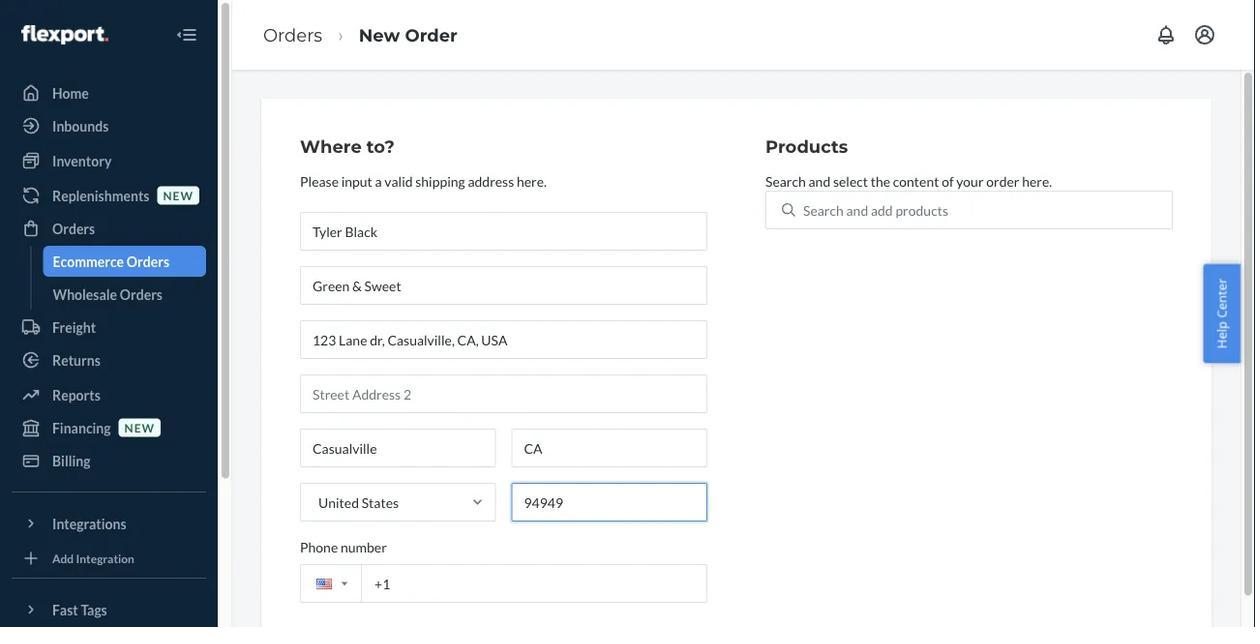 Task type: describe. For each thing, give the bounding box(es) containing it.
content
[[893, 173, 940, 189]]

State text field
[[512, 429, 708, 467]]

number
[[341, 539, 387, 555]]

valid
[[385, 173, 413, 189]]

home
[[52, 85, 89, 101]]

products
[[896, 202, 949, 218]]

help center
[[1214, 279, 1231, 349]]

City text field
[[300, 429, 496, 467]]

1 (702) 123-4567 telephone field
[[300, 564, 708, 603]]

orders up ecommerce
[[52, 220, 95, 237]]

order
[[987, 173, 1020, 189]]

where to?
[[300, 136, 395, 157]]

flexport logo image
[[21, 25, 108, 45]]

inbounds
[[52, 118, 109, 134]]

returns link
[[12, 345, 206, 376]]

close navigation image
[[175, 23, 198, 46]]

orders up wholesale orders link
[[127, 253, 169, 270]]

2 here. from the left
[[1023, 173, 1053, 189]]

1 here. from the left
[[517, 173, 547, 189]]

input
[[341, 173, 373, 189]]

1 vertical spatial orders link
[[12, 213, 206, 244]]

phone number
[[300, 539, 387, 555]]

address
[[468, 173, 514, 189]]

financing
[[52, 420, 111, 436]]

ecommerce
[[53, 253, 124, 270]]

new order link
[[359, 24, 458, 45]]

freight link
[[12, 312, 206, 343]]

to?
[[367, 136, 395, 157]]

help center button
[[1204, 264, 1241, 363]]

wholesale orders link
[[43, 279, 206, 310]]

phone
[[300, 539, 338, 555]]

fast tags button
[[12, 594, 206, 625]]

inventory
[[52, 152, 112, 169]]

united states: + 1 image
[[342, 582, 348, 586]]

orders inside breadcrumbs navigation
[[263, 24, 323, 45]]

shipping
[[416, 173, 465, 189]]

open notifications image
[[1155, 23, 1178, 46]]

inbounds link
[[12, 110, 206, 141]]

search and add products
[[804, 202, 949, 218]]

1 horizontal spatial orders link
[[263, 24, 323, 45]]

products
[[766, 136, 849, 157]]

states
[[362, 494, 399, 511]]

new order
[[359, 24, 458, 45]]

fast
[[52, 602, 78, 618]]

Street Address text field
[[300, 320, 708, 359]]

inventory link
[[12, 145, 206, 176]]



Task type: locate. For each thing, give the bounding box(es) containing it.
integrations
[[52, 516, 126, 532]]

and for add
[[847, 202, 869, 218]]

new
[[359, 24, 400, 45]]

search for search and add products
[[804, 202, 844, 218]]

new for financing
[[124, 421, 155, 435]]

billing link
[[12, 445, 206, 476]]

1 vertical spatial search
[[804, 202, 844, 218]]

0 vertical spatial and
[[809, 173, 831, 189]]

billing
[[52, 453, 91, 469]]

here.
[[517, 173, 547, 189], [1023, 173, 1053, 189]]

fast tags
[[52, 602, 107, 618]]

1 vertical spatial new
[[124, 421, 155, 435]]

add integration link
[[12, 547, 206, 570]]

integration
[[76, 551, 135, 565]]

replenishments
[[52, 187, 150, 204]]

search right search image
[[804, 202, 844, 218]]

add integration
[[52, 551, 135, 565]]

orders link up ecommerce orders
[[12, 213, 206, 244]]

a
[[375, 173, 382, 189]]

0 horizontal spatial and
[[809, 173, 831, 189]]

here. right address
[[517, 173, 547, 189]]

of
[[942, 173, 954, 189]]

0 horizontal spatial orders link
[[12, 213, 206, 244]]

1 horizontal spatial and
[[847, 202, 869, 218]]

add
[[52, 551, 74, 565]]

new down reports link
[[124, 421, 155, 435]]

tags
[[81, 602, 107, 618]]

0 horizontal spatial here.
[[517, 173, 547, 189]]

integrations button
[[12, 508, 206, 539]]

Street Address 2 text field
[[300, 375, 708, 413]]

search for search and select the content of your order here.
[[766, 173, 806, 189]]

First & Last Name text field
[[300, 212, 708, 251]]

search up search image
[[766, 173, 806, 189]]

0 vertical spatial new
[[163, 188, 194, 202]]

0 horizontal spatial new
[[124, 421, 155, 435]]

freight
[[52, 319, 96, 335]]

united
[[319, 494, 359, 511]]

home link
[[12, 77, 206, 108]]

orders link
[[263, 24, 323, 45], [12, 213, 206, 244]]

please input a valid shipping address here.
[[300, 173, 547, 189]]

orders down ecommerce orders link
[[120, 286, 163, 303]]

reports link
[[12, 380, 206, 411]]

1 horizontal spatial new
[[163, 188, 194, 202]]

and
[[809, 173, 831, 189], [847, 202, 869, 218]]

orders link left new
[[263, 24, 323, 45]]

and for select
[[809, 173, 831, 189]]

0 vertical spatial search
[[766, 173, 806, 189]]

your
[[957, 173, 984, 189]]

1 vertical spatial and
[[847, 202, 869, 218]]

breadcrumbs navigation
[[248, 7, 473, 63]]

center
[[1214, 279, 1231, 318]]

please
[[300, 173, 339, 189]]

reports
[[52, 387, 100, 403]]

wholesale orders
[[53, 286, 163, 303]]

united states
[[319, 494, 399, 511]]

search image
[[782, 203, 796, 217]]

ecommerce orders link
[[43, 246, 206, 277]]

orders left new
[[263, 24, 323, 45]]

1 horizontal spatial here.
[[1023, 173, 1053, 189]]

help
[[1214, 321, 1231, 349]]

ZIP Code text field
[[512, 483, 708, 522]]

and left add
[[847, 202, 869, 218]]

new right 'replenishments'
[[163, 188, 194, 202]]

open account menu image
[[1194, 23, 1217, 46]]

and left select
[[809, 173, 831, 189]]

here. right order
[[1023, 173, 1053, 189]]

the
[[871, 173, 891, 189]]

Company name text field
[[300, 266, 708, 305]]

returns
[[52, 352, 101, 368]]

wholesale
[[53, 286, 117, 303]]

add
[[871, 202, 893, 218]]

new for replenishments
[[163, 188, 194, 202]]

search
[[766, 173, 806, 189], [804, 202, 844, 218]]

orders
[[263, 24, 323, 45], [52, 220, 95, 237], [127, 253, 169, 270], [120, 286, 163, 303]]

where
[[300, 136, 362, 157]]

new
[[163, 188, 194, 202], [124, 421, 155, 435]]

order
[[405, 24, 458, 45]]

select
[[834, 173, 869, 189]]

0 vertical spatial orders link
[[263, 24, 323, 45]]

search and select the content of your order here.
[[766, 173, 1053, 189]]

ecommerce orders
[[53, 253, 169, 270]]



Task type: vqa. For each thing, say whether or not it's contained in the screenshot.
'ZIP CODE' text field at the bottom of page
yes



